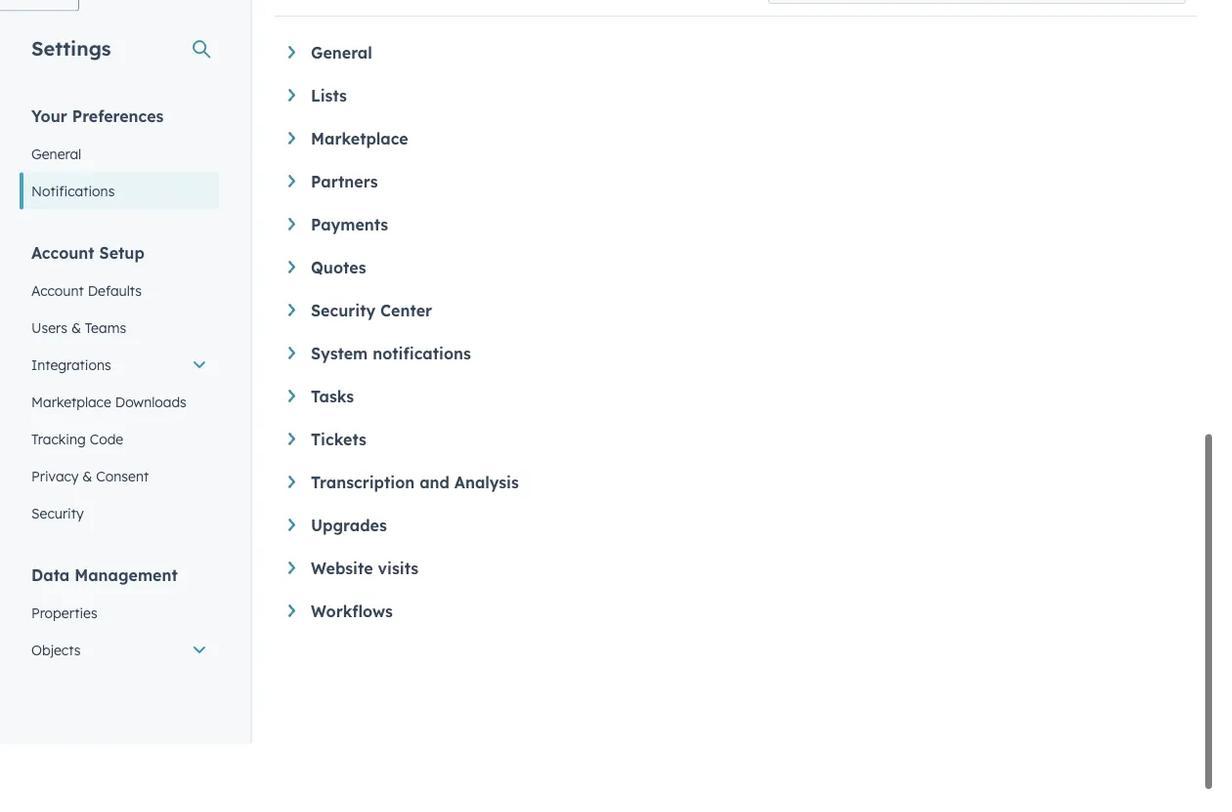 Task type: locate. For each thing, give the bounding box(es) containing it.
account
[[31, 290, 94, 309], [31, 329, 84, 346]]

1 horizontal spatial general
[[311, 90, 372, 109]]

security link
[[20, 542, 219, 579]]

tracking code
[[31, 478, 123, 495]]

tickets button
[[288, 477, 1179, 497]]

form submissions button
[[288, 47, 1179, 66]]

caret image inside website visits dropdown button
[[288, 609, 295, 622]]

caret image left tickets at left
[[288, 480, 295, 493]]

security for security
[[31, 552, 84, 569]]

transcription and analysis
[[311, 520, 519, 540]]

visits
[[378, 606, 419, 626]]

1 horizontal spatial &
[[82, 515, 92, 532]]

system notifications
[[311, 391, 471, 411]]

caret image inside 'marketplace' dropdown button
[[288, 179, 295, 191]]

1 horizontal spatial security
[[311, 348, 376, 368]]

4 caret image from the top
[[288, 609, 295, 622]]

1 vertical spatial security
[[31, 552, 84, 569]]

properties link
[[20, 642, 219, 679]]

2 caret image from the top
[[288, 179, 295, 191]]

users & teams link
[[20, 356, 219, 393]]

security for security center
[[311, 348, 376, 368]]

caret image for partners
[[288, 222, 295, 234]]

1 caret image from the top
[[288, 93, 295, 105]]

caret image for lists
[[288, 136, 295, 148]]

account up users
[[31, 329, 84, 346]]

caret image for quotes
[[288, 308, 295, 320]]

0 vertical spatial marketplace
[[311, 176, 408, 196]]

marketplace inside account setup element
[[31, 440, 111, 458]]

account up the account defaults
[[31, 290, 94, 309]]

1 account from the top
[[31, 290, 94, 309]]

caret image inside upgrades dropdown button
[[288, 566, 295, 579]]

& for users
[[71, 366, 81, 383]]

back
[[32, 29, 66, 46]]

transcription and analysis button
[[288, 520, 1179, 540]]

& right users
[[71, 366, 81, 383]]

0 horizontal spatial general
[[31, 192, 81, 209]]

analysis
[[454, 520, 519, 540]]

Search for notification topics search field
[[768, 12, 1186, 51]]

caret image for security center
[[288, 351, 295, 364]]

marketplace downloads
[[31, 440, 187, 458]]

marketplace button
[[288, 176, 1179, 196]]

1 vertical spatial account
[[31, 329, 84, 346]]

caret image inside system notifications dropdown button
[[288, 394, 295, 407]]

caret image inside security center dropdown button
[[288, 351, 295, 364]]

caret image for transcription and analysis
[[288, 523, 295, 536]]

your
[[31, 153, 67, 173]]

4 caret image from the top
[[288, 265, 295, 277]]

caret image left website
[[288, 609, 295, 622]]

payments
[[311, 262, 388, 282]]

security up 'system'
[[311, 348, 376, 368]]

users & teams
[[31, 366, 126, 383]]

security inside account setup element
[[31, 552, 84, 569]]

0 vertical spatial account
[[31, 290, 94, 309]]

3 caret image from the top
[[288, 222, 295, 234]]

account defaults
[[31, 329, 142, 346]]

caret image inside tasks dropdown button
[[288, 437, 295, 450]]

security center button
[[288, 348, 1179, 368]]

0 horizontal spatial security
[[31, 552, 84, 569]]

0 vertical spatial general
[[311, 90, 372, 109]]

caret image inside the partners dropdown button
[[288, 222, 295, 234]]

caret image inside payments dropdown button
[[288, 265, 295, 277]]

caret image left the "quotes"
[[288, 308, 295, 320]]

general link
[[20, 182, 219, 219]]

1 horizontal spatial marketplace
[[311, 176, 408, 196]]

system
[[311, 391, 368, 411]]

system notifications button
[[288, 391, 1179, 411]]

2 caret image from the top
[[288, 308, 295, 320]]

0 vertical spatial &
[[71, 366, 81, 383]]

security down privacy
[[31, 552, 84, 569]]

8 caret image from the top
[[288, 523, 295, 536]]

quotes
[[311, 305, 366, 325]]

0 vertical spatial security
[[311, 348, 376, 368]]

submissions
[[357, 47, 451, 66]]

0 horizontal spatial &
[[71, 366, 81, 383]]

expand all items
[[286, 22, 401, 39]]

website
[[311, 606, 373, 626]]

marketplace down integrations
[[31, 440, 111, 458]]

security
[[311, 348, 376, 368], [31, 552, 84, 569]]

and
[[420, 520, 450, 540]]

0 horizontal spatial marketplace
[[31, 440, 111, 458]]

caret image for website visits
[[288, 609, 295, 622]]

caret image inside lists dropdown button
[[288, 136, 295, 148]]

management
[[74, 612, 178, 632]]

general
[[311, 90, 372, 109], [31, 192, 81, 209]]

7 caret image from the top
[[288, 437, 295, 450]]

properties
[[31, 652, 97, 669]]

& right privacy
[[82, 515, 92, 532]]

caret image for system notifications
[[288, 394, 295, 407]]

caret image inside tickets dropdown button
[[288, 480, 295, 493]]

partners button
[[288, 219, 1179, 239]]

caret image left the lists
[[288, 136, 295, 148]]

consent
[[96, 515, 149, 532]]

marketplace up partners
[[311, 176, 408, 196]]

integrations
[[31, 403, 111, 420]]

general down your
[[31, 192, 81, 209]]

5 caret image from the top
[[288, 351, 295, 364]]

privacy
[[31, 515, 79, 532]]

1 vertical spatial general
[[31, 192, 81, 209]]

1 vertical spatial &
[[82, 515, 92, 532]]

1 caret image from the top
[[288, 136, 295, 148]]

caret image inside quotes dropdown button
[[288, 308, 295, 320]]

preferences
[[72, 153, 164, 173]]

account for account defaults
[[31, 329, 84, 346]]

caret image
[[288, 93, 295, 105], [288, 179, 295, 191], [288, 222, 295, 234], [288, 265, 295, 277], [288, 351, 295, 364], [288, 394, 295, 407], [288, 437, 295, 450], [288, 523, 295, 536], [288, 566, 295, 579]]

data management element
[[20, 611, 219, 790]]

account defaults link
[[20, 319, 219, 356]]

marketplace
[[311, 176, 408, 196], [31, 440, 111, 458]]

1 vertical spatial marketplace
[[31, 440, 111, 458]]

6 caret image from the top
[[288, 394, 295, 407]]

& inside "link"
[[82, 515, 92, 532]]

upgrades button
[[288, 563, 1179, 583]]

back link
[[0, 20, 79, 58]]

marketplace for marketplace downloads
[[31, 440, 111, 458]]

9 caret image from the top
[[288, 566, 295, 579]]

3 caret image from the top
[[288, 480, 295, 493]]

general down form
[[311, 90, 372, 109]]

all
[[343, 22, 359, 39]]

caret image inside general dropdown button
[[288, 93, 295, 105]]

general button
[[288, 90, 1179, 109]]

&
[[71, 366, 81, 383], [82, 515, 92, 532]]

items
[[364, 22, 401, 39]]

caret image inside transcription and analysis dropdown button
[[288, 523, 295, 536]]

caret image
[[288, 136, 295, 148], [288, 308, 295, 320], [288, 480, 295, 493], [288, 609, 295, 622]]

2 account from the top
[[31, 329, 84, 346]]

marketplace downloads link
[[20, 431, 219, 468]]

downloads
[[115, 440, 187, 458]]

caret image for tickets
[[288, 480, 295, 493]]



Task type: describe. For each thing, give the bounding box(es) containing it.
tasks button
[[288, 434, 1179, 454]]

caret image for marketplace
[[288, 179, 295, 191]]

data
[[31, 612, 70, 632]]

upgrades
[[311, 563, 387, 583]]

your preferences
[[31, 153, 164, 173]]

form submissions
[[311, 47, 451, 66]]

account setup element
[[20, 289, 219, 579]]

data management
[[31, 612, 178, 632]]

payments button
[[288, 262, 1179, 282]]

expand
[[286, 22, 338, 39]]

center
[[380, 348, 432, 368]]

caret image for general
[[288, 93, 295, 105]]

security center
[[311, 348, 432, 368]]

teams
[[85, 366, 126, 383]]

lists
[[311, 133, 347, 153]]

notifications link
[[20, 219, 219, 257]]

code
[[90, 478, 123, 495]]

defaults
[[88, 329, 142, 346]]

form
[[311, 47, 352, 66]]

notifications
[[31, 229, 115, 246]]

caret image for upgrades
[[288, 566, 295, 579]]

general inside your preferences element
[[31, 192, 81, 209]]

privacy & consent
[[31, 515, 149, 532]]

notifications
[[373, 391, 471, 411]]

users
[[31, 366, 67, 383]]

account for account setup
[[31, 290, 94, 309]]

marketplace for marketplace
[[311, 176, 408, 196]]

tasks
[[311, 434, 354, 454]]

lists button
[[288, 133, 1179, 153]]

your preferences element
[[20, 152, 219, 257]]

integrations button
[[20, 393, 219, 431]]

website visits button
[[288, 606, 1179, 626]]

tracking code link
[[20, 468, 219, 505]]

privacy & consent link
[[20, 505, 219, 542]]

tickets
[[311, 477, 366, 497]]

setup
[[99, 290, 144, 309]]

settings
[[31, 83, 111, 107]]

account setup
[[31, 290, 144, 309]]

website visits
[[311, 606, 419, 626]]

tracking
[[31, 478, 86, 495]]

quotes button
[[288, 305, 1179, 325]]

caret image for payments
[[288, 265, 295, 277]]

caret image for tasks
[[288, 437, 295, 450]]

transcription
[[311, 520, 415, 540]]

partners
[[311, 219, 378, 239]]

& for privacy
[[82, 515, 92, 532]]



Task type: vqa. For each thing, say whether or not it's contained in the screenshot.
Security
yes



